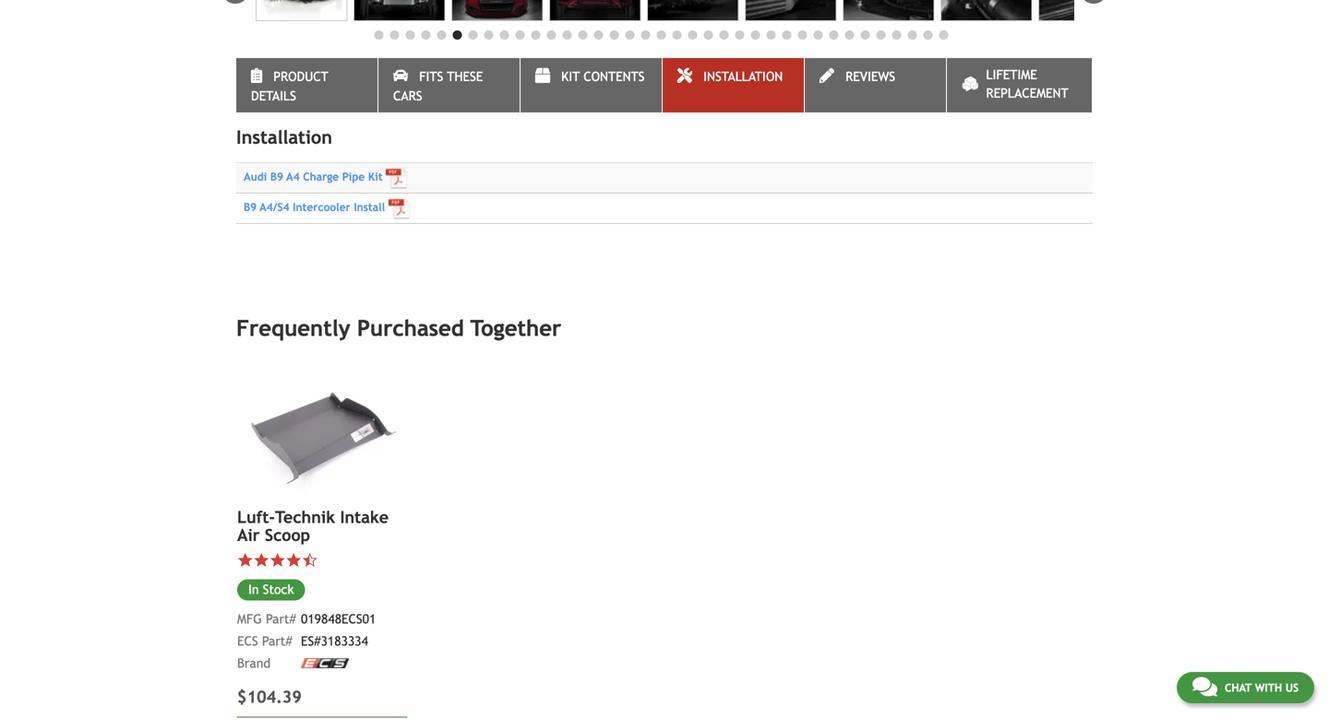Task type: describe. For each thing, give the bounding box(es) containing it.
reviews
[[846, 69, 895, 84]]

0 vertical spatial b9
[[270, 170, 283, 183]]

air
[[237, 526, 260, 546]]

contents
[[584, 69, 645, 84]]

luft-technik intake air scoop image
[[237, 371, 407, 498]]

6 es#3557444 - 019219ecs01akt2 -  luft-technik b9 a4 intercooler and charge pipe kit - full kit to upgrade your charge pipes and fmic - ecs - audi image from the left
[[745, 0, 837, 21]]

9 es#3557444 - 019219ecs01akt2 -  luft-technik b9 a4 intercooler and charge pipe kit - full kit to upgrade your charge pipes and fmic - ecs - audi image from the left
[[1038, 0, 1130, 21]]

mfg
[[237, 612, 262, 627]]

1 es#3557444 - 019219ecs01akt2 -  luft-technik b9 a4 intercooler and charge pipe kit - full kit to upgrade your charge pipes and fmic - ecs - audi image from the left
[[256, 0, 347, 21]]

purchased
[[357, 316, 464, 342]]

a4/s4
[[260, 201, 289, 214]]

5 es#3557444 - 019219ecs01akt2 -  luft-technik b9 a4 intercooler and charge pipe kit - full kit to upgrade your charge pipes and fmic - ecs - audi image from the left
[[647, 0, 739, 21]]

b9 a4/s4 intercooler install link
[[244, 198, 411, 220]]

fits these cars
[[393, 69, 483, 103]]

ecs
[[237, 635, 258, 649]]

with
[[1255, 682, 1282, 695]]

fits
[[419, 69, 443, 84]]

charge
[[303, 170, 339, 183]]

luft-
[[237, 508, 275, 527]]

audi
[[244, 170, 267, 183]]

chat
[[1225, 682, 1252, 695]]

1 vertical spatial part#
[[262, 635, 292, 649]]

product
[[273, 69, 328, 84]]

luft-technik intake air scoop link
[[237, 508, 407, 546]]

chat with us
[[1225, 682, 1299, 695]]

stock
[[263, 583, 294, 598]]

0 vertical spatial kit
[[561, 69, 580, 84]]

install
[[354, 201, 385, 214]]

2 es#3557444 - 019219ecs01akt2 -  luft-technik b9 a4 intercooler and charge pipe kit - full kit to upgrade your charge pipes and fmic - ecs - audi image from the left
[[353, 0, 445, 21]]

intake
[[340, 508, 389, 527]]

these
[[447, 69, 483, 84]]

product details link
[[236, 58, 377, 113]]

8 es#3557444 - 019219ecs01akt2 -  luft-technik b9 a4 intercooler and charge pipe kit - full kit to upgrade your charge pipes and fmic - ecs - audi image from the left
[[941, 0, 1032, 21]]

1 star image from the left
[[237, 553, 253, 569]]

lifetime replacement
[[986, 68, 1068, 101]]

pipe
[[342, 170, 365, 183]]

audi b9 a4 charge pipe kit link
[[244, 167, 408, 189]]

in
[[248, 583, 259, 598]]

cars
[[393, 89, 422, 103]]

fits these cars link
[[378, 58, 520, 113]]

frequently purchased together
[[236, 316, 561, 342]]

kit contents
[[561, 69, 645, 84]]

3 star image from the left
[[286, 553, 302, 569]]



Task type: locate. For each thing, give the bounding box(es) containing it.
b9 a4/s4 intercooler install
[[244, 201, 385, 214]]

lifetime replacement link
[[947, 58, 1092, 113]]

7 es#3557444 - 019219ecs01akt2 -  luft-technik b9 a4 intercooler and charge pipe kit - full kit to upgrade your charge pipes and fmic - ecs - audi image from the left
[[843, 0, 934, 21]]

0 vertical spatial part#
[[266, 612, 296, 627]]

frequently
[[236, 316, 350, 342]]

1 vertical spatial b9
[[244, 201, 257, 214]]

product details
[[251, 69, 328, 103]]

reviews link
[[805, 58, 946, 113]]

star image
[[270, 553, 286, 569]]

together
[[470, 316, 561, 342]]

es#3557444 - 019219ecs01akt2 -  luft-technik b9 a4 intercooler and charge pipe kit - full kit to upgrade your charge pipes and fmic - ecs - audi image
[[256, 0, 347, 21], [353, 0, 445, 21], [451, 0, 543, 21], [549, 0, 641, 21], [647, 0, 739, 21], [745, 0, 837, 21], [843, 0, 934, 21], [941, 0, 1032, 21], [1038, 0, 1130, 21]]

installation
[[703, 69, 783, 84], [236, 126, 332, 148]]

019848ecs01
[[301, 612, 376, 627]]

$104.39
[[237, 688, 302, 708]]

0 horizontal spatial kit
[[368, 170, 383, 183]]

lifetime
[[986, 68, 1037, 82]]

mfg part# 019848ecs01 ecs part# es#3183334 brand
[[237, 612, 376, 671]]

technik
[[275, 508, 335, 527]]

1 horizontal spatial kit
[[561, 69, 580, 84]]

2 star image from the left
[[253, 553, 270, 569]]

brand
[[237, 657, 271, 671]]

chat with us link
[[1177, 673, 1314, 704]]

es#3183334
[[301, 635, 368, 649]]

1 vertical spatial kit
[[368, 170, 383, 183]]

a4
[[286, 170, 300, 183]]

1 vertical spatial installation
[[236, 126, 332, 148]]

part# right ecs
[[262, 635, 292, 649]]

kit contents link
[[521, 58, 662, 113]]

4 es#3557444 - 019219ecs01akt2 -  luft-technik b9 a4 intercooler and charge pipe kit - full kit to upgrade your charge pipes and fmic - ecs - audi image from the left
[[549, 0, 641, 21]]

part# down stock
[[266, 612, 296, 627]]

kit left contents
[[561, 69, 580, 84]]

ecs image
[[301, 659, 349, 669]]

1 horizontal spatial b9
[[270, 170, 283, 183]]

kit
[[561, 69, 580, 84], [368, 170, 383, 183]]

kit right the pipe
[[368, 170, 383, 183]]

luft-technik intake air scoop
[[237, 508, 389, 546]]

intercooler
[[293, 201, 350, 214]]

b9 left a4
[[270, 170, 283, 183]]

0 horizontal spatial b9
[[244, 201, 257, 214]]

scoop
[[265, 526, 310, 546]]

installation link
[[663, 58, 804, 113]]

half star image
[[302, 553, 318, 569]]

b9 left a4/s4
[[244, 201, 257, 214]]

1 horizontal spatial installation
[[703, 69, 783, 84]]

replacement
[[986, 86, 1068, 101]]

comments image
[[1192, 677, 1217, 699]]

in stock
[[248, 583, 294, 598]]

0 horizontal spatial installation
[[236, 126, 332, 148]]

part#
[[266, 612, 296, 627], [262, 635, 292, 649]]

details
[[251, 89, 296, 103]]

star image
[[237, 553, 253, 569], [253, 553, 270, 569], [286, 553, 302, 569]]

0 vertical spatial installation
[[703, 69, 783, 84]]

us
[[1285, 682, 1299, 695]]

3 es#3557444 - 019219ecs01akt2 -  luft-technik b9 a4 intercooler and charge pipe kit - full kit to upgrade your charge pipes and fmic - ecs - audi image from the left
[[451, 0, 543, 21]]

audi b9 a4 charge pipe kit
[[244, 170, 383, 183]]

b9
[[270, 170, 283, 183], [244, 201, 257, 214]]



Task type: vqa. For each thing, say whether or not it's contained in the screenshot.
Live
no



